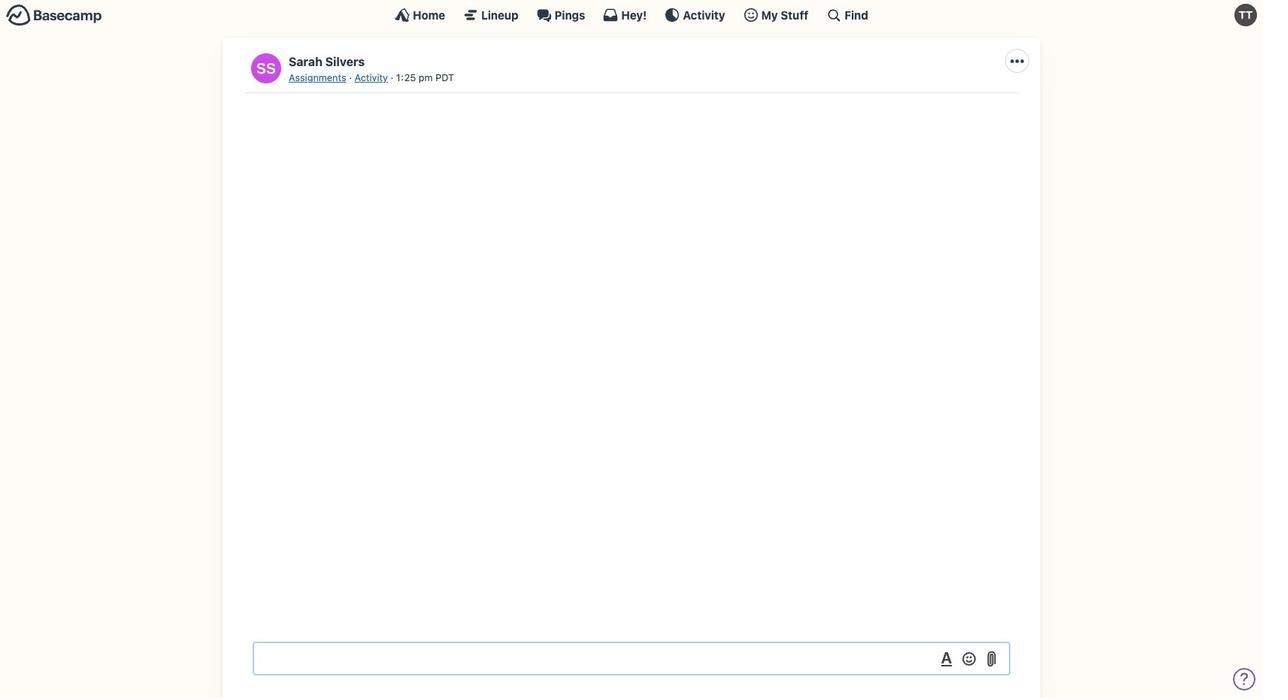 Task type: describe. For each thing, give the bounding box(es) containing it.
terry turtle image
[[1235, 4, 1257, 26]]



Task type: vqa. For each thing, say whether or not it's contained in the screenshot.
'Annie Bryan' icon
no



Task type: locate. For each thing, give the bounding box(es) containing it.
switch accounts image
[[6, 4, 102, 27]]

main element
[[0, 0, 1263, 29]]

sarah silvers image
[[251, 53, 281, 83]]

keyboard shortcut: ⌘ + / image
[[827, 8, 842, 23]]

None text field
[[253, 642, 1010, 676]]



